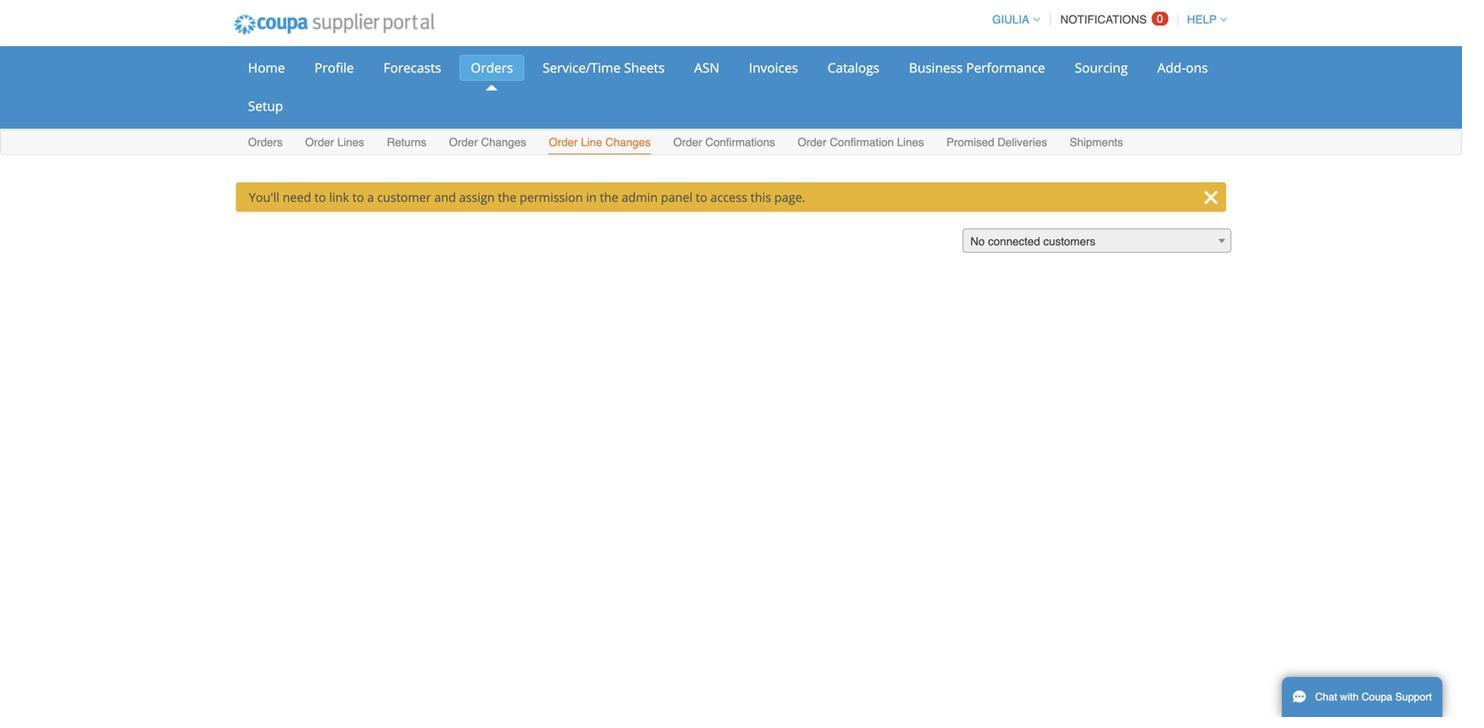 Task type: vqa. For each thing, say whether or not it's contained in the screenshot.
THE ORDER LINE CHANGES
yes



Task type: describe. For each thing, give the bounding box(es) containing it.
asn
[[694, 59, 720, 77]]

profile link
[[303, 55, 365, 81]]

page.
[[775, 189, 806, 205]]

need
[[283, 189, 311, 205]]

chat with coupa support button
[[1282, 677, 1443, 717]]

forecasts link
[[372, 55, 453, 81]]

help link
[[1180, 13, 1227, 26]]

with
[[1341, 691, 1359, 703]]

a
[[367, 189, 374, 205]]

2 changes from the left
[[606, 136, 651, 149]]

order changes link
[[448, 132, 527, 155]]

3 to from the left
[[696, 189, 708, 205]]

order line changes
[[549, 136, 651, 149]]

order line changes link
[[548, 132, 652, 155]]

support
[[1396, 691, 1432, 703]]

customer
[[377, 189, 431, 205]]

catalogs
[[828, 59, 880, 77]]

business performance link
[[898, 55, 1057, 81]]

No connected customers field
[[963, 229, 1232, 254]]

1 lines from the left
[[337, 136, 364, 149]]

order confirmation lines link
[[797, 132, 925, 155]]

shipments link
[[1069, 132, 1124, 155]]

home link
[[237, 55, 296, 81]]

forecasts
[[384, 59, 441, 77]]

link
[[329, 189, 349, 205]]

order for order lines
[[305, 136, 334, 149]]

giulia
[[993, 13, 1030, 26]]

sourcing link
[[1064, 55, 1139, 81]]

confirmation
[[830, 136, 894, 149]]

performance
[[966, 59, 1046, 77]]

2 to from the left
[[352, 189, 364, 205]]

service/time sheets link
[[531, 55, 676, 81]]

coupa supplier portal image
[[222, 3, 446, 46]]

order for order confirmation lines
[[798, 136, 827, 149]]

no
[[971, 235, 985, 248]]

business
[[909, 59, 963, 77]]

coupa
[[1362, 691, 1393, 703]]

panel
[[661, 189, 693, 205]]

navigation containing notifications 0
[[985, 3, 1227, 37]]

you'll need to link to a customer and assign the permission in the admin panel to access this page.
[[249, 189, 806, 205]]

business performance
[[909, 59, 1046, 77]]

order lines link
[[304, 132, 365, 155]]

service/time sheets
[[543, 59, 665, 77]]

add-ons link
[[1146, 55, 1220, 81]]

in
[[586, 189, 597, 205]]

1 horizontal spatial orders link
[[460, 55, 525, 81]]

notifications
[[1061, 13, 1147, 26]]

profile
[[315, 59, 354, 77]]

1 changes from the left
[[481, 136, 526, 149]]

order for order changes
[[449, 136, 478, 149]]

deliveries
[[998, 136, 1047, 149]]

ons
[[1186, 59, 1208, 77]]

promised deliveries
[[947, 136, 1047, 149]]



Task type: locate. For each thing, give the bounding box(es) containing it.
orders link down setup link
[[247, 132, 284, 155]]

line
[[581, 136, 602, 149]]

order confirmations link
[[673, 132, 776, 155]]

help
[[1187, 13, 1217, 26]]

order left line
[[549, 136, 578, 149]]

setup link
[[237, 93, 295, 119]]

orders down setup link
[[248, 136, 283, 149]]

changes up you'll need to link to a customer and assign the permission in the admin panel to access this page.
[[481, 136, 526, 149]]

returns
[[387, 136, 427, 149]]

order
[[305, 136, 334, 149], [449, 136, 478, 149], [549, 136, 578, 149], [673, 136, 702, 149], [798, 136, 827, 149]]

order inside "link"
[[798, 136, 827, 149]]

asn link
[[683, 55, 731, 81]]

navigation
[[985, 3, 1227, 37]]

lines right confirmation
[[897, 136, 924, 149]]

giulia link
[[985, 13, 1040, 26]]

0 horizontal spatial the
[[498, 189, 517, 205]]

sourcing
[[1075, 59, 1128, 77]]

the
[[498, 189, 517, 205], [600, 189, 619, 205]]

to left link
[[314, 189, 326, 205]]

notifications 0
[[1061, 12, 1164, 26]]

order changes
[[449, 136, 526, 149]]

connected
[[988, 235, 1040, 248]]

chat with coupa support
[[1316, 691, 1432, 703]]

changes
[[481, 136, 526, 149], [606, 136, 651, 149]]

1 horizontal spatial the
[[600, 189, 619, 205]]

0 horizontal spatial changes
[[481, 136, 526, 149]]

setup
[[248, 97, 283, 115]]

returns link
[[386, 132, 427, 155]]

permission
[[520, 189, 583, 205]]

home
[[248, 59, 285, 77]]

the right assign
[[498, 189, 517, 205]]

0 vertical spatial orders
[[471, 59, 513, 77]]

catalogs link
[[816, 55, 891, 81]]

add-
[[1158, 59, 1186, 77]]

1 horizontal spatial to
[[352, 189, 364, 205]]

orders link
[[460, 55, 525, 81], [247, 132, 284, 155]]

order confirmations
[[673, 136, 775, 149]]

2 horizontal spatial to
[[696, 189, 708, 205]]

shipments
[[1070, 136, 1123, 149]]

lines
[[337, 136, 364, 149], [897, 136, 924, 149]]

invoices
[[749, 59, 798, 77]]

the right in at the top left
[[600, 189, 619, 205]]

promised
[[947, 136, 995, 149]]

order up assign
[[449, 136, 478, 149]]

1 horizontal spatial lines
[[897, 136, 924, 149]]

and
[[434, 189, 456, 205]]

2 order from the left
[[449, 136, 478, 149]]

you'll
[[249, 189, 280, 205]]

sheets
[[624, 59, 665, 77]]

0 horizontal spatial orders
[[248, 136, 283, 149]]

orders link up order changes
[[460, 55, 525, 81]]

lines left returns on the left of the page
[[337, 136, 364, 149]]

0 horizontal spatial lines
[[337, 136, 364, 149]]

no connected customers
[[971, 235, 1096, 248]]

this
[[751, 189, 771, 205]]

access
[[711, 189, 748, 205]]

to right panel
[[696, 189, 708, 205]]

invoices link
[[738, 55, 810, 81]]

0
[[1157, 12, 1164, 25]]

order left confirmation
[[798, 136, 827, 149]]

order lines
[[305, 136, 364, 149]]

1 vertical spatial orders
[[248, 136, 283, 149]]

1 the from the left
[[498, 189, 517, 205]]

0 vertical spatial orders link
[[460, 55, 525, 81]]

confirmations
[[706, 136, 775, 149]]

order left confirmations
[[673, 136, 702, 149]]

add-ons
[[1158, 59, 1208, 77]]

order confirmation lines
[[798, 136, 924, 149]]

service/time
[[543, 59, 621, 77]]

admin
[[622, 189, 658, 205]]

2 the from the left
[[600, 189, 619, 205]]

2 lines from the left
[[897, 136, 924, 149]]

changes right line
[[606, 136, 651, 149]]

to left a
[[352, 189, 364, 205]]

3 order from the left
[[549, 136, 578, 149]]

1 horizontal spatial orders
[[471, 59, 513, 77]]

0 horizontal spatial orders link
[[247, 132, 284, 155]]

assign
[[459, 189, 495, 205]]

1 to from the left
[[314, 189, 326, 205]]

4 order from the left
[[673, 136, 702, 149]]

orders
[[471, 59, 513, 77], [248, 136, 283, 149]]

orders up order changes
[[471, 59, 513, 77]]

1 horizontal spatial changes
[[606, 136, 651, 149]]

order for order line changes
[[549, 136, 578, 149]]

1 vertical spatial orders link
[[247, 132, 284, 155]]

5 order from the left
[[798, 136, 827, 149]]

1 order from the left
[[305, 136, 334, 149]]

to
[[314, 189, 326, 205], [352, 189, 364, 205], [696, 189, 708, 205]]

0 horizontal spatial to
[[314, 189, 326, 205]]

order for order confirmations
[[673, 136, 702, 149]]

lines inside "link"
[[897, 136, 924, 149]]

promised deliveries link
[[946, 132, 1048, 155]]

order up link
[[305, 136, 334, 149]]

orders for rightmost orders link
[[471, 59, 513, 77]]

chat
[[1316, 691, 1338, 703]]

customers
[[1044, 235, 1096, 248]]

orders for the leftmost orders link
[[248, 136, 283, 149]]

No connected customers text field
[[964, 229, 1231, 254]]



